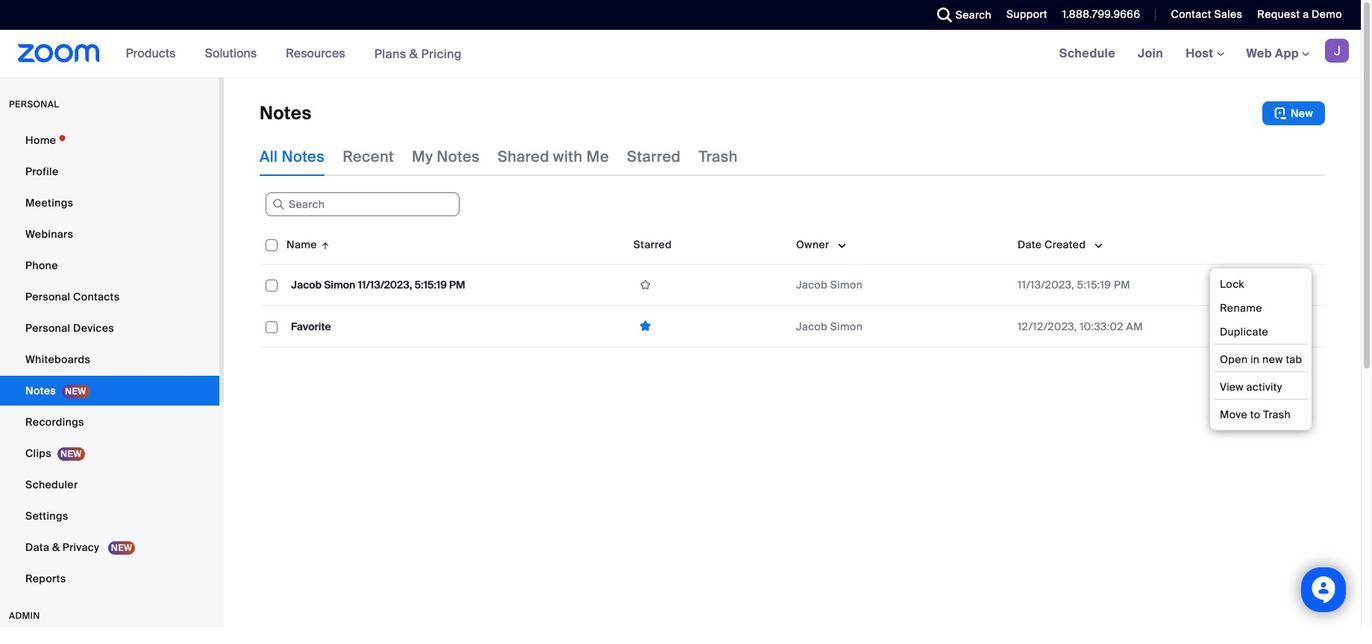 Task type: vqa. For each thing, say whether or not it's contained in the screenshot.
Workspaces
no



Task type: locate. For each thing, give the bounding box(es) containing it.
move to trash
[[1220, 408, 1291, 422]]

in
[[1251, 353, 1260, 366]]

1 horizontal spatial 5:15:19
[[1077, 278, 1111, 292]]

1 vertical spatial personal
[[25, 322, 70, 335]]

0 horizontal spatial &
[[52, 541, 60, 554]]

simon inside button
[[324, 278, 355, 292]]

0 horizontal spatial trash
[[699, 147, 738, 166]]

more options for jacob simon 11/13/2023, 5:15:19 pm image
[[1288, 278, 1312, 292]]

application
[[260, 225, 1336, 359]]

clips
[[25, 447, 51, 460]]

reports
[[25, 572, 66, 586]]

jacob simon 11/13/2023, 5:15:19 pm button
[[286, 275, 470, 295]]

rename
[[1220, 301, 1262, 315]]

simon
[[324, 278, 355, 292], [830, 278, 863, 292], [830, 320, 863, 333]]

2 11/13/2023, from the left
[[1018, 278, 1074, 292]]

search button
[[926, 0, 995, 30]]

host
[[1186, 46, 1216, 61]]

0 horizontal spatial pm
[[449, 278, 465, 292]]

jacob simon for 11/13/2023,
[[796, 278, 863, 292]]

pm
[[449, 278, 465, 292], [1114, 278, 1130, 292]]

simon for jacob simon 11/13/2023, 5:15:19 pm
[[830, 278, 863, 292]]

starred
[[627, 147, 681, 166], [633, 238, 672, 251]]

11/13/2023,
[[358, 278, 412, 292], [1018, 278, 1074, 292]]

trash inside tabs of all notes page tab list
[[699, 147, 738, 166]]

starred right me
[[627, 147, 681, 166]]

data
[[25, 541, 49, 554]]

personal for personal contacts
[[25, 290, 70, 304]]

recordings
[[25, 416, 84, 429]]

lock
[[1220, 278, 1244, 291]]

products
[[126, 46, 176, 61]]

1.888.799.9666 button
[[1051, 0, 1144, 30], [1062, 7, 1140, 21]]

0 horizontal spatial 5:15:19
[[414, 278, 447, 292]]

recent
[[343, 147, 394, 166]]

2 pm from the left
[[1114, 278, 1130, 292]]

schedule
[[1059, 46, 1115, 61]]

0 vertical spatial trash
[[699, 147, 738, 166]]

11/13/2023, inside button
[[358, 278, 412, 292]]

personal
[[25, 290, 70, 304], [25, 322, 70, 335]]

jacob simon
[[796, 278, 863, 292], [796, 320, 863, 333]]

& inside personal menu menu
[[52, 541, 60, 554]]

0 vertical spatial jacob simon
[[796, 278, 863, 292]]

personal menu menu
[[0, 125, 219, 595]]

banner
[[0, 30, 1361, 78]]

plans & pricing link
[[374, 46, 462, 62], [374, 46, 462, 62]]

1 vertical spatial jacob simon
[[796, 320, 863, 333]]

support link
[[995, 0, 1051, 30], [1006, 7, 1047, 21]]

zoom logo image
[[18, 44, 100, 63]]

shared
[[498, 147, 549, 166]]

plans & pricing
[[374, 46, 462, 62]]

with
[[553, 147, 583, 166]]

phone link
[[0, 251, 219, 281]]

2 personal from the top
[[25, 322, 70, 335]]

product information navigation
[[115, 30, 473, 78]]

contact sales link
[[1160, 0, 1246, 30], [1171, 7, 1242, 21]]

11/13/2023, 5:15:19 pm
[[1018, 278, 1130, 292]]

1 jacob simon from the top
[[796, 278, 863, 292]]

1 horizontal spatial &
[[409, 46, 418, 62]]

trash
[[699, 147, 738, 166], [1263, 408, 1291, 422]]

view
[[1220, 380, 1244, 394]]

0 vertical spatial starred
[[627, 147, 681, 166]]

am
[[1126, 320, 1143, 333]]

web
[[1246, 46, 1272, 61]]

tab
[[1286, 353, 1302, 366]]

settings
[[25, 510, 68, 523]]

profile link
[[0, 157, 219, 187]]

jacob simon for 12/12/2023,
[[796, 320, 863, 333]]

profile
[[25, 165, 59, 178]]

2 5:15:19 from the left
[[1077, 278, 1111, 292]]

1 horizontal spatial pm
[[1114, 278, 1130, 292]]

personal
[[9, 98, 59, 110]]

search
[[956, 8, 992, 22]]

all
[[260, 147, 278, 166]]

a
[[1303, 7, 1309, 21]]

request a demo link
[[1246, 0, 1361, 30], [1257, 7, 1342, 21]]

application containing name
[[260, 225, 1336, 359]]

open
[[1220, 353, 1248, 366]]

personal devices link
[[0, 313, 219, 343]]

1 horizontal spatial 11/13/2023,
[[1018, 278, 1074, 292]]

open in new tab
[[1220, 353, 1302, 366]]

0 vertical spatial &
[[409, 46, 418, 62]]

0 vertical spatial personal
[[25, 290, 70, 304]]

1 vertical spatial &
[[52, 541, 60, 554]]

web app
[[1246, 46, 1299, 61]]

schedule link
[[1048, 30, 1127, 78]]

0 horizontal spatial 11/13/2023,
[[358, 278, 412, 292]]

1 11/13/2023, from the left
[[358, 278, 412, 292]]

& for privacy
[[52, 541, 60, 554]]

starred up jacob simon 11/13/2023, 5:15:19 pm unstarred icon
[[633, 238, 672, 251]]

5:15:19 inside button
[[414, 278, 447, 292]]

solutions
[[205, 46, 257, 61]]

banner containing products
[[0, 30, 1361, 78]]

1 pm from the left
[[449, 278, 465, 292]]

&
[[409, 46, 418, 62], [52, 541, 60, 554]]

& inside product information navigation
[[409, 46, 418, 62]]

personal up the whiteboards
[[25, 322, 70, 335]]

1 personal from the top
[[25, 290, 70, 304]]

pricing
[[421, 46, 462, 62]]

me
[[586, 147, 609, 166]]

contact sales
[[1171, 7, 1242, 21]]

1 horizontal spatial trash
[[1263, 408, 1291, 422]]

notes link
[[0, 376, 219, 406]]

jacob
[[291, 278, 322, 292], [796, 278, 827, 292], [796, 320, 827, 333]]

whiteboards link
[[0, 345, 219, 375]]

5:15:19
[[414, 278, 447, 292], [1077, 278, 1111, 292]]

notes
[[260, 101, 312, 125], [282, 147, 325, 166], [437, 147, 480, 166], [25, 384, 56, 398]]

join link
[[1127, 30, 1174, 78]]

& right 'plans'
[[409, 46, 418, 62]]

new
[[1291, 107, 1313, 120]]

1 5:15:19 from the left
[[414, 278, 447, 292]]

home
[[25, 134, 56, 147]]

& right data
[[52, 541, 60, 554]]

personal down phone
[[25, 290, 70, 304]]

2 jacob simon from the top
[[796, 320, 863, 333]]

meetings navigation
[[1048, 30, 1361, 78]]

jacob simon 11/13/2023, 5:15:19 pm
[[291, 278, 465, 292]]

notes up the recordings
[[25, 384, 56, 398]]



Task type: describe. For each thing, give the bounding box(es) containing it.
jacob for favorite
[[796, 320, 827, 333]]

jacob inside button
[[291, 278, 322, 292]]

privacy
[[63, 541, 99, 554]]

recordings link
[[0, 407, 219, 437]]

webinars link
[[0, 219, 219, 249]]

scheduler
[[25, 478, 78, 492]]

data & privacy link
[[0, 533, 219, 563]]

data & privacy
[[25, 541, 102, 554]]

host button
[[1186, 46, 1224, 61]]

new
[[1262, 353, 1283, 366]]

favorite starred image
[[633, 319, 657, 333]]

notes right all
[[282, 147, 325, 166]]

meetings link
[[0, 188, 219, 218]]

support
[[1006, 7, 1047, 21]]

duplicate
[[1220, 325, 1268, 339]]

pm inside button
[[449, 278, 465, 292]]

view activity
[[1220, 380, 1282, 394]]

resources
[[286, 46, 345, 61]]

new button
[[1262, 101, 1325, 125]]

profile picture image
[[1325, 39, 1349, 63]]

clips link
[[0, 439, 219, 469]]

arrow up image
[[317, 236, 331, 254]]

app
[[1275, 46, 1299, 61]]

to
[[1250, 408, 1260, 422]]

request
[[1257, 7, 1300, 21]]

created
[[1045, 238, 1086, 251]]

12/12/2023, 10:33:02 am
[[1018, 320, 1143, 333]]

phone
[[25, 259, 58, 272]]

admin
[[9, 610, 40, 622]]

reports link
[[0, 564, 219, 594]]

join
[[1138, 46, 1163, 61]]

move
[[1220, 408, 1247, 422]]

favorite button
[[286, 317, 335, 336]]

personal devices
[[25, 322, 114, 335]]

devices
[[73, 322, 114, 335]]

web app button
[[1246, 46, 1309, 61]]

contacts
[[73, 290, 120, 304]]

contact
[[1171, 7, 1211, 21]]

Search text field
[[266, 192, 460, 216]]

my
[[412, 147, 433, 166]]

starred inside tabs of all notes page tab list
[[627, 147, 681, 166]]

notes inside personal menu menu
[[25, 384, 56, 398]]

jacob for jacob simon 11/13/2023, 5:15:19 pm
[[796, 278, 827, 292]]

owner
[[796, 238, 829, 251]]

12/12/2023,
[[1018, 320, 1077, 333]]

personal contacts link
[[0, 282, 219, 312]]

name
[[286, 238, 317, 251]]

notes up 'all notes'
[[260, 101, 312, 125]]

date created
[[1018, 238, 1086, 251]]

shared with me
[[498, 147, 609, 166]]

solutions button
[[205, 30, 263, 78]]

1 vertical spatial trash
[[1263, 408, 1291, 422]]

products button
[[126, 30, 182, 78]]

1 vertical spatial starred
[[633, 238, 672, 251]]

notes right my
[[437, 147, 480, 166]]

all notes
[[260, 147, 325, 166]]

tabs of all notes page tab list
[[260, 137, 738, 176]]

favorite
[[291, 320, 331, 333]]

plans
[[374, 46, 406, 62]]

resources button
[[286, 30, 352, 78]]

& for pricing
[[409, 46, 418, 62]]

jacob simon 11/13/2023, 5:15:19 pm unstarred image
[[633, 278, 657, 292]]

10:33:02
[[1080, 320, 1124, 333]]

my notes
[[412, 147, 480, 166]]

personal contacts
[[25, 290, 120, 304]]

webinars
[[25, 228, 73, 241]]

activity
[[1246, 380, 1282, 394]]

meetings
[[25, 196, 73, 210]]

request a demo
[[1257, 7, 1342, 21]]

scheduler link
[[0, 470, 219, 500]]

date
[[1018, 238, 1042, 251]]

whiteboards
[[25, 353, 90, 366]]

demo
[[1312, 7, 1342, 21]]

1.888.799.9666
[[1062, 7, 1140, 21]]

simon for favorite
[[830, 320, 863, 333]]

sales
[[1214, 7, 1242, 21]]

home link
[[0, 125, 219, 155]]

personal for personal devices
[[25, 322, 70, 335]]

settings link
[[0, 501, 219, 531]]



